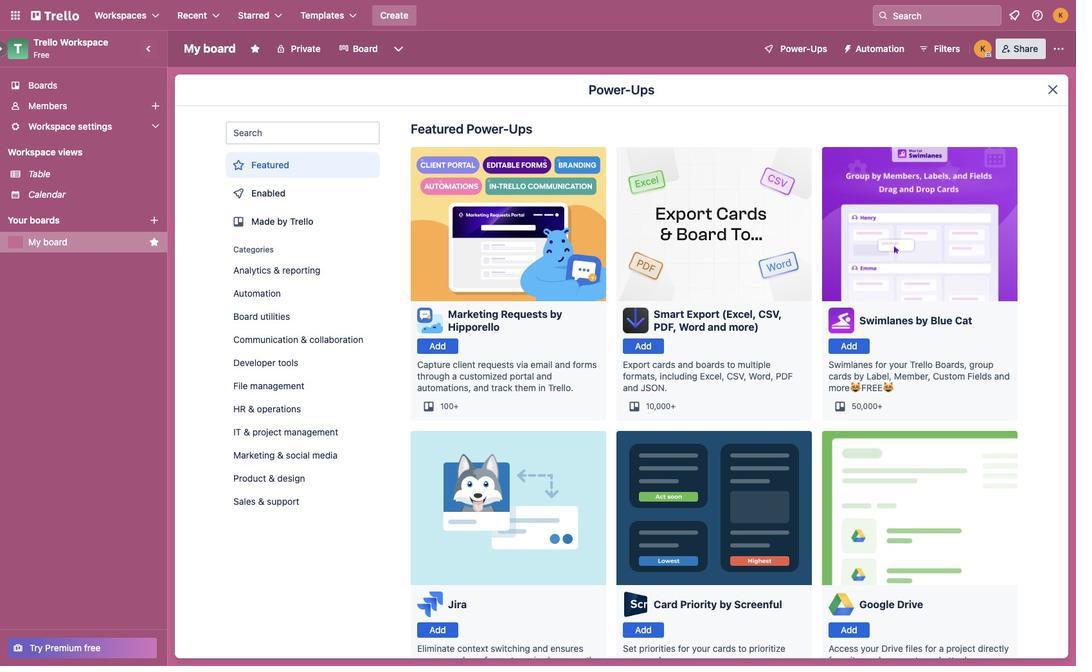Task type: describe. For each thing, give the bounding box(es) containing it.
1 vertical spatial ups
[[631, 82, 655, 97]]

1 vertical spatial management
[[284, 427, 338, 438]]

reporting
[[282, 265, 320, 276]]

by right made
[[277, 216, 288, 227]]

of
[[479, 655, 488, 666]]

templates
[[300, 10, 344, 21]]

label,
[[867, 371, 892, 382]]

premium
[[45, 643, 82, 654]]

and down customized
[[473, 382, 489, 393]]

boards
[[28, 80, 57, 91]]

workspaces button
[[87, 5, 167, 26]]

automation button
[[838, 39, 912, 59]]

0 vertical spatial project
[[252, 427, 282, 438]]

your inside access your drive files for a project directly from its card, or create and attach ne
[[861, 643, 879, 654]]

support
[[267, 496, 299, 507]]

product & design
[[233, 473, 305, 484]]

show menu image
[[1052, 42, 1065, 55]]

customized
[[459, 371, 507, 382]]

10,000 +
[[646, 402, 676, 411]]

developer tools link
[[226, 353, 380, 373]]

star or unstar board image
[[250, 44, 260, 54]]

and inside swimlanes for your trello boards, group cards by label, member, custom fields and more😻free😻
[[994, 371, 1010, 382]]

more😻free😻
[[829, 382, 894, 393]]

by right priority
[[720, 599, 732, 611]]

swimlanes for swimlanes by blue cat
[[859, 315, 913, 327]]

hr & operations link
[[226, 399, 380, 420]]

sales & support link
[[226, 492, 380, 512]]

collaboration
[[309, 334, 363, 345]]

featured for featured
[[251, 159, 289, 170]]

your
[[8, 215, 27, 226]]

files
[[906, 643, 923, 654]]

every
[[417, 655, 440, 666]]

table
[[28, 168, 50, 179]]

trello.
[[548, 382, 573, 393]]

views
[[58, 147, 82, 157]]

and right email
[[555, 359, 570, 370]]

a inside access your drive files for a project directly from its card, or create and attach ne
[[939, 643, 944, 654]]

your down set
[[623, 655, 641, 666]]

add button for smart export (excel, csv, pdf, word and more)
[[623, 339, 664, 354]]

swimlanes for swimlanes for your trello boards, group cards by label, member, custom fields and more😻free😻
[[829, 359, 873, 370]]

my board inside board name text field
[[184, 42, 236, 55]]

trello workspace link
[[33, 37, 108, 48]]

team
[[511, 655, 531, 666]]

directly
[[978, 643, 1009, 654]]

made by trello
[[251, 216, 313, 227]]

this member is an admin of this board. image
[[985, 52, 991, 58]]

add button for google drive
[[829, 623, 870, 638]]

communication & collaboration link
[[226, 330, 380, 350]]

and up in
[[537, 371, 552, 382]]

export cards and boards to multiple formats, including excel, csv, word, pdf and json.
[[623, 359, 793, 393]]

private
[[291, 43, 321, 54]]

recent
[[177, 10, 207, 21]]

enabled link
[[226, 181, 380, 206]]

and inside "eliminate context switching and ensures every member of your team is always on th"
[[533, 643, 548, 654]]

workspace navigation collapse icon image
[[140, 40, 158, 58]]

export inside smart export (excel, csv, pdf, word and more)
[[687, 309, 720, 320]]

power- inside power-ups button
[[780, 43, 810, 54]]

to inside set priorities for your cards to prioritize your work.
[[738, 643, 747, 654]]

portal
[[510, 371, 534, 382]]

primary element
[[0, 0, 1076, 31]]

add button for jira
[[417, 623, 458, 638]]

add button for card priority by screenful
[[623, 623, 664, 638]]

group
[[969, 359, 994, 370]]

attach
[[944, 655, 970, 666]]

automations,
[[417, 382, 471, 393]]

share
[[1014, 43, 1038, 54]]

member,
[[894, 371, 930, 382]]

board utilities
[[233, 311, 290, 322]]

custom
[[933, 371, 965, 382]]

by left blue
[[916, 315, 928, 327]]

automation link
[[226, 283, 380, 304]]

by inside marketing requests by hipporello
[[550, 309, 562, 320]]

my board link
[[28, 236, 144, 249]]

marketing requests by hipporello
[[448, 309, 562, 333]]

& for product
[[269, 473, 275, 484]]

formats,
[[623, 371, 657, 382]]

or
[[886, 655, 895, 666]]

access your drive files for a project directly from its card, or create and attach ne
[[829, 643, 1009, 667]]

featured for featured power-ups
[[411, 121, 464, 136]]

0 vertical spatial drive
[[897, 599, 923, 611]]

your right priorities
[[692, 643, 710, 654]]

sm image
[[838, 39, 856, 57]]

its
[[850, 655, 860, 666]]

in
[[538, 382, 546, 393]]

file
[[233, 381, 248, 391]]

export inside "export cards and boards to multiple formats, including excel, csv, word, pdf and json."
[[623, 359, 650, 370]]

try
[[30, 643, 43, 654]]

card
[[654, 599, 678, 611]]

workspace settings
[[28, 121, 112, 132]]

email
[[531, 359, 553, 370]]

and down formats,
[[623, 382, 638, 393]]

pdf
[[776, 371, 793, 382]]

10,000
[[646, 402, 671, 411]]

templates button
[[293, 5, 365, 26]]

it & project management
[[233, 427, 338, 438]]

settings
[[78, 121, 112, 132]]

smart
[[654, 309, 684, 320]]

analytics
[[233, 265, 271, 276]]

pdf,
[[654, 321, 676, 333]]

json.
[[641, 382, 667, 393]]

hr & operations
[[233, 404, 301, 415]]

forms
[[573, 359, 597, 370]]

eliminate context switching and ensures every member of your team is always on th
[[417, 643, 600, 667]]

boards,
[[935, 359, 967, 370]]

swimlanes for your trello boards, group cards by label, member, custom fields and more😻free😻
[[829, 359, 1010, 393]]

Search text field
[[226, 121, 380, 145]]

filters button
[[915, 39, 964, 59]]

boards inside "export cards and boards to multiple formats, including excel, csv, word, pdf and json."
[[696, 359, 725, 370]]

50,000
[[852, 402, 878, 411]]

100 +
[[440, 402, 458, 411]]

work.
[[644, 655, 666, 666]]

capture client requests via email and forms through a customized portal and automations, and track them in trello.
[[417, 359, 597, 393]]

csv, inside "export cards and boards to multiple formats, including excel, csv, word, pdf and json."
[[727, 371, 746, 382]]

eliminate
[[417, 643, 455, 654]]

board for board utilities
[[233, 311, 258, 322]]

my inside board name text field
[[184, 42, 201, 55]]

cards inside set priorities for your cards to prioritize your work.
[[713, 643, 736, 654]]

Search field
[[888, 6, 1001, 25]]

power-ups inside button
[[780, 43, 827, 54]]

cards inside "export cards and boards to multiple formats, including excel, csv, word, pdf and json."
[[652, 359, 675, 370]]

create
[[380, 10, 409, 21]]

add for card priority by screenful
[[635, 625, 652, 636]]

screenful
[[734, 599, 782, 611]]

customize views image
[[392, 42, 405, 55]]

boards link
[[0, 75, 167, 96]]



Task type: vqa. For each thing, say whether or not it's contained in the screenshot.
Export to the bottom
yes



Task type: locate. For each thing, give the bounding box(es) containing it.
board left star or unstar board image
[[203, 42, 236, 55]]

hipporello
[[448, 321, 500, 333]]

by right requests
[[550, 309, 562, 320]]

design
[[277, 473, 305, 484]]

filters
[[934, 43, 960, 54]]

2 horizontal spatial cards
[[829, 371, 852, 382]]

swimlanes inside swimlanes for your trello boards, group cards by label, member, custom fields and more😻free😻
[[829, 359, 873, 370]]

0 horizontal spatial trello
[[33, 37, 58, 48]]

0 horizontal spatial board
[[233, 311, 258, 322]]

1 vertical spatial power-
[[589, 82, 631, 97]]

drive inside access your drive files for a project directly from its card, or create and attach ne
[[882, 643, 903, 654]]

0 vertical spatial ups
[[810, 43, 827, 54]]

add button up access
[[829, 623, 870, 638]]

100
[[440, 402, 454, 411]]

1 horizontal spatial marketing
[[448, 309, 498, 320]]

a inside capture client requests via email and forms through a customized portal and automations, and track them in trello.
[[452, 371, 457, 382]]

project down hr & operations
[[252, 427, 282, 438]]

add button up the label,
[[829, 339, 870, 354]]

workspace inside trello workspace free
[[60, 37, 108, 48]]

board left utilities
[[233, 311, 258, 322]]

workspace down members
[[28, 121, 76, 132]]

board inside board name text field
[[203, 42, 236, 55]]

starred icon image
[[149, 237, 159, 247]]

made
[[251, 216, 275, 227]]

0 horizontal spatial +
[[454, 402, 458, 411]]

by inside swimlanes for your trello boards, group cards by label, member, custom fields and more😻free😻
[[854, 371, 864, 382]]

to inside "export cards and boards to multiple formats, including excel, csv, word, pdf and json."
[[727, 359, 735, 370]]

add button for swimlanes by blue cat
[[829, 339, 870, 354]]

requests
[[478, 359, 514, 370]]

0 notifications image
[[1007, 8, 1022, 23]]

3 + from the left
[[878, 402, 882, 411]]

0 vertical spatial export
[[687, 309, 720, 320]]

&
[[274, 265, 280, 276], [301, 334, 307, 345], [248, 404, 254, 415], [244, 427, 250, 438], [277, 450, 284, 461], [269, 473, 275, 484], [258, 496, 264, 507]]

& for it
[[244, 427, 250, 438]]

1 vertical spatial cards
[[829, 371, 852, 382]]

featured inside "link"
[[251, 159, 289, 170]]

add button up capture
[[417, 339, 458, 354]]

smart export (excel, csv, pdf, word and more)
[[654, 309, 782, 333]]

automation up board utilities
[[233, 288, 281, 299]]

create
[[897, 655, 923, 666]]

workspace up "table"
[[8, 147, 56, 157]]

and right the create on the bottom right of page
[[926, 655, 941, 666]]

workspace for views
[[8, 147, 56, 157]]

for inside access your drive files for a project directly from its card, or create and attach ne
[[925, 643, 937, 654]]

add up set
[[635, 625, 652, 636]]

& right sales
[[258, 496, 264, 507]]

csv, down multiple
[[727, 371, 746, 382]]

marketing for marketing & social media
[[233, 450, 275, 461]]

1 horizontal spatial export
[[687, 309, 720, 320]]

cards inside swimlanes for your trello boards, group cards by label, member, custom fields and more😻free😻
[[829, 371, 852, 382]]

workspace
[[60, 37, 108, 48], [28, 121, 76, 132], [8, 147, 56, 157]]

free
[[33, 50, 49, 60]]

switch to… image
[[9, 9, 22, 22]]

1 horizontal spatial my board
[[184, 42, 236, 55]]

media
[[312, 450, 338, 461]]

your inside swimlanes for your trello boards, group cards by label, member, custom fields and more😻free😻
[[889, 359, 908, 370]]

1 vertical spatial board
[[233, 311, 258, 322]]

and inside access your drive files for a project directly from its card, or create and attach ne
[[926, 655, 941, 666]]

1 horizontal spatial my
[[184, 42, 201, 55]]

0 horizontal spatial to
[[727, 359, 735, 370]]

0 horizontal spatial boards
[[30, 215, 60, 226]]

0 horizontal spatial my board
[[28, 237, 67, 247]]

operations
[[257, 404, 301, 415]]

communication & collaboration
[[233, 334, 363, 345]]

1 vertical spatial a
[[939, 643, 944, 654]]

add for smart export (excel, csv, pdf, word and more)
[[635, 341, 652, 352]]

0 vertical spatial workspace
[[60, 37, 108, 48]]

0 horizontal spatial cards
[[652, 359, 675, 370]]

0 horizontal spatial csv,
[[727, 371, 746, 382]]

& for marketing
[[277, 450, 284, 461]]

add for jira
[[429, 625, 446, 636]]

1 vertical spatial automation
[[233, 288, 281, 299]]

board down the your boards with 1 items element
[[43, 237, 67, 247]]

my down recent
[[184, 42, 201, 55]]

your boards with 1 items element
[[8, 213, 130, 228]]

trello workspace free
[[33, 37, 108, 60]]

ups inside button
[[810, 43, 827, 54]]

export up the word
[[687, 309, 720, 320]]

2 vertical spatial workspace
[[8, 147, 56, 157]]

add up access
[[841, 625, 857, 636]]

export up formats,
[[623, 359, 650, 370]]

0 vertical spatial swimlanes
[[859, 315, 913, 327]]

export
[[687, 309, 720, 320], [623, 359, 650, 370]]

board
[[353, 43, 378, 54], [233, 311, 258, 322]]

1 horizontal spatial board
[[353, 43, 378, 54]]

2 vertical spatial ups
[[509, 121, 532, 136]]

my down your boards
[[28, 237, 41, 247]]

marketing up product
[[233, 450, 275, 461]]

search image
[[878, 10, 888, 21]]

kendallparks02 (kendallparks02) image right open information menu image
[[1053, 8, 1068, 23]]

1 horizontal spatial boards
[[696, 359, 725, 370]]

board inside my board link
[[43, 237, 67, 247]]

back to home image
[[31, 5, 79, 26]]

it
[[233, 427, 241, 438]]

for right priorities
[[678, 643, 690, 654]]

marketing inside marketing requests by hipporello
[[448, 309, 498, 320]]

through
[[417, 371, 450, 382]]

0 vertical spatial power-ups
[[780, 43, 827, 54]]

0 vertical spatial board
[[203, 42, 236, 55]]

table link
[[28, 168, 159, 181]]

& for analytics
[[274, 265, 280, 276]]

your boards
[[8, 215, 60, 226]]

1 vertical spatial marketing
[[233, 450, 275, 461]]

1 vertical spatial kendallparks02 (kendallparks02) image
[[974, 40, 992, 58]]

2 + from the left
[[671, 402, 676, 411]]

board for board
[[353, 43, 378, 54]]

1 horizontal spatial to
[[738, 643, 747, 654]]

0 vertical spatial management
[[250, 381, 304, 391]]

add
[[429, 341, 446, 352], [635, 341, 652, 352], [841, 341, 857, 352], [429, 625, 446, 636], [635, 625, 652, 636], [841, 625, 857, 636]]

member
[[442, 655, 477, 666]]

1 vertical spatial export
[[623, 359, 650, 370]]

workspace views
[[8, 147, 82, 157]]

your up card,
[[861, 643, 879, 654]]

& left social
[[277, 450, 284, 461]]

client
[[453, 359, 475, 370]]

and up is
[[533, 643, 548, 654]]

a up 'attach'
[[939, 643, 944, 654]]

trello inside trello workspace free
[[33, 37, 58, 48]]

boards up excel,
[[696, 359, 725, 370]]

1 horizontal spatial cards
[[713, 643, 736, 654]]

add button down pdf,
[[623, 339, 664, 354]]

cat
[[955, 315, 972, 327]]

board utilities link
[[226, 307, 380, 327]]

a down client
[[452, 371, 457, 382]]

t
[[14, 41, 22, 56]]

& for communication
[[301, 334, 307, 345]]

workspace settings button
[[0, 116, 167, 137]]

1 vertical spatial workspace
[[28, 121, 76, 132]]

1 vertical spatial my
[[28, 237, 41, 247]]

1 vertical spatial power-ups
[[589, 82, 655, 97]]

0 horizontal spatial my
[[28, 237, 41, 247]]

project inside access your drive files for a project directly from its card, or create and attach ne
[[946, 643, 976, 654]]

1 horizontal spatial +
[[671, 402, 676, 411]]

swimlanes up more😻free😻 on the right
[[829, 359, 873, 370]]

trello up free
[[33, 37, 58, 48]]

switching
[[491, 643, 530, 654]]

share button
[[996, 39, 1046, 59]]

0 horizontal spatial board
[[43, 237, 67, 247]]

by up more😻free😻 on the right
[[854, 371, 864, 382]]

add up capture
[[429, 341, 446, 352]]

0 horizontal spatial for
[[678, 643, 690, 654]]

1 vertical spatial featured
[[251, 159, 289, 170]]

0 horizontal spatial kendallparks02 (kendallparks02) image
[[974, 40, 992, 58]]

trello down enabled link
[[290, 216, 313, 227]]

0 vertical spatial featured
[[411, 121, 464, 136]]

and right fields
[[994, 371, 1010, 382]]

product & design link
[[226, 469, 380, 489]]

swimlanes
[[859, 315, 913, 327], [829, 359, 873, 370]]

my board down recent popup button
[[184, 42, 236, 55]]

open information menu image
[[1031, 9, 1044, 22]]

workspace for settings
[[28, 121, 76, 132]]

your up member,
[[889, 359, 908, 370]]

1 horizontal spatial kendallparks02 (kendallparks02) image
[[1053, 8, 1068, 23]]

for inside set priorities for your cards to prioritize your work.
[[678, 643, 690, 654]]

2 horizontal spatial power-
[[780, 43, 810, 54]]

cards up the including
[[652, 359, 675, 370]]

requests
[[501, 309, 548, 320]]

and right the word
[[708, 321, 726, 333]]

for up the label,
[[875, 359, 887, 370]]

1 vertical spatial csv,
[[727, 371, 746, 382]]

csv, inside smart export (excel, csv, pdf, word and more)
[[758, 309, 782, 320]]

1 horizontal spatial ups
[[631, 82, 655, 97]]

capture
[[417, 359, 450, 370]]

add up more😻free😻 on the right
[[841, 341, 857, 352]]

0 vertical spatial a
[[452, 371, 457, 382]]

0 vertical spatial csv,
[[758, 309, 782, 320]]

& left design
[[269, 473, 275, 484]]

0 vertical spatial trello
[[33, 37, 58, 48]]

1 horizontal spatial trello
[[290, 216, 313, 227]]

1 vertical spatial project
[[946, 643, 976, 654]]

analytics & reporting
[[233, 265, 320, 276]]

priorities
[[639, 643, 676, 654]]

csv, up more) at the top of page
[[758, 309, 782, 320]]

and up the including
[[678, 359, 693, 370]]

management up operations
[[250, 381, 304, 391]]

1 horizontal spatial power-ups
[[780, 43, 827, 54]]

made by trello link
[[226, 209, 380, 235]]

trello
[[33, 37, 58, 48], [290, 216, 313, 227], [910, 359, 933, 370]]

automation
[[856, 43, 904, 54], [233, 288, 281, 299]]

2 horizontal spatial +
[[878, 402, 882, 411]]

free
[[84, 643, 101, 654]]

Board name text field
[[177, 39, 242, 59]]

0 horizontal spatial automation
[[233, 288, 281, 299]]

1 vertical spatial boards
[[696, 359, 725, 370]]

developer
[[233, 357, 276, 368]]

trello up member,
[[910, 359, 933, 370]]

fields
[[967, 371, 992, 382]]

your inside "eliminate context switching and ensures every member of your team is always on th"
[[490, 655, 508, 666]]

analytics & reporting link
[[226, 260, 380, 281]]

1 horizontal spatial csv,
[[758, 309, 782, 320]]

marketing for marketing requests by hipporello
[[448, 309, 498, 320]]

0 horizontal spatial marketing
[[233, 450, 275, 461]]

try premium free button
[[8, 638, 157, 659]]

0 vertical spatial automation
[[856, 43, 904, 54]]

add up eliminate
[[429, 625, 446, 636]]

0 horizontal spatial power-ups
[[589, 82, 655, 97]]

add up formats,
[[635, 341, 652, 352]]

it & project management link
[[226, 422, 380, 443]]

utilities
[[260, 311, 290, 322]]

1 horizontal spatial power-
[[589, 82, 631, 97]]

& for sales
[[258, 496, 264, 507]]

tools
[[278, 357, 298, 368]]

set priorities for your cards to prioritize your work.
[[623, 643, 786, 666]]

1 + from the left
[[454, 402, 458, 411]]

board link
[[331, 39, 386, 59]]

board
[[203, 42, 236, 55], [43, 237, 67, 247]]

1 vertical spatial trello
[[290, 216, 313, 227]]

0 horizontal spatial featured
[[251, 159, 289, 170]]

0 vertical spatial my
[[184, 42, 201, 55]]

add for google drive
[[841, 625, 857, 636]]

for right files
[[925, 643, 937, 654]]

for inside swimlanes for your trello boards, group cards by label, member, custom fields and more😻free😻
[[875, 359, 887, 370]]

project up 'attach'
[[946, 643, 976, 654]]

to left multiple
[[727, 359, 735, 370]]

+ down the including
[[671, 402, 676, 411]]

+ for swimlanes by blue cat
[[878, 402, 882, 411]]

marketing
[[448, 309, 498, 320], [233, 450, 275, 461]]

+ for marketing requests by hipporello
[[454, 402, 458, 411]]

to left prioritize
[[738, 643, 747, 654]]

drive right google
[[897, 599, 923, 611]]

2 vertical spatial trello
[[910, 359, 933, 370]]

starred button
[[230, 5, 290, 26]]

kendallparks02 (kendallparks02) image right filters
[[974, 40, 992, 58]]

workspaces
[[94, 10, 146, 21]]

your right of
[[490, 655, 508, 666]]

starred
[[238, 10, 270, 21]]

prioritize
[[749, 643, 786, 654]]

marketing up hipporello
[[448, 309, 498, 320]]

+ for smart export (excel, csv, pdf, word and more)
[[671, 402, 676, 411]]

featured
[[411, 121, 464, 136], [251, 159, 289, 170]]

0 horizontal spatial ups
[[509, 121, 532, 136]]

1 horizontal spatial for
[[875, 359, 887, 370]]

boards down calendar
[[30, 215, 60, 226]]

2 horizontal spatial ups
[[810, 43, 827, 54]]

0 horizontal spatial a
[[452, 371, 457, 382]]

cards up more😻free😻 on the right
[[829, 371, 852, 382]]

via
[[516, 359, 528, 370]]

and inside smart export (excel, csv, pdf, word and more)
[[708, 321, 726, 333]]

1 vertical spatial swimlanes
[[829, 359, 873, 370]]

& for hr
[[248, 404, 254, 415]]

word,
[[749, 371, 773, 382]]

management down "hr & operations" link
[[284, 427, 338, 438]]

social
[[286, 450, 310, 461]]

0 vertical spatial board
[[353, 43, 378, 54]]

2 horizontal spatial for
[[925, 643, 937, 654]]

swimlanes left blue
[[859, 315, 913, 327]]

+ down automations,
[[454, 402, 458, 411]]

file management
[[233, 381, 304, 391]]

0 horizontal spatial project
[[252, 427, 282, 438]]

is
[[534, 655, 541, 666]]

1 horizontal spatial board
[[203, 42, 236, 55]]

& right hr in the bottom of the page
[[248, 404, 254, 415]]

50,000 +
[[852, 402, 882, 411]]

automation down search image
[[856, 43, 904, 54]]

featured power-ups
[[411, 121, 532, 136]]

trello inside swimlanes for your trello boards, group cards by label, member, custom fields and more😻free😻
[[910, 359, 933, 370]]

add button up eliminate
[[417, 623, 458, 638]]

1 horizontal spatial project
[[946, 643, 976, 654]]

2 vertical spatial cards
[[713, 643, 736, 654]]

add for marketing requests by hipporello
[[429, 341, 446, 352]]

0 vertical spatial to
[[727, 359, 735, 370]]

workspace down back to home image
[[60, 37, 108, 48]]

automation inside button
[[856, 43, 904, 54]]

kendallparks02 (kendallparks02) image
[[1053, 8, 1068, 23], [974, 40, 992, 58]]

cards left prioritize
[[713, 643, 736, 654]]

power-ups button
[[755, 39, 835, 59]]

drive up the 'or'
[[882, 643, 903, 654]]

1 vertical spatial to
[[738, 643, 747, 654]]

on
[[573, 655, 584, 666]]

add button up set
[[623, 623, 664, 638]]

communication
[[233, 334, 298, 345]]

0 vertical spatial kendallparks02 (kendallparks02) image
[[1053, 8, 1068, 23]]

kendallparks02 (kendallparks02) image inside primary element
[[1053, 8, 1068, 23]]

& right analytics
[[274, 265, 280, 276]]

1 vertical spatial drive
[[882, 643, 903, 654]]

2 vertical spatial power-
[[467, 121, 509, 136]]

& down board utilities link
[[301, 334, 307, 345]]

add button for marketing requests by hipporello
[[417, 339, 458, 354]]

always
[[543, 655, 571, 666]]

my board down your boards
[[28, 237, 67, 247]]

0 vertical spatial my board
[[184, 42, 236, 55]]

card priority by screenful
[[654, 599, 782, 611]]

hr
[[233, 404, 246, 415]]

1 horizontal spatial featured
[[411, 121, 464, 136]]

1 horizontal spatial a
[[939, 643, 944, 654]]

0 vertical spatial power-
[[780, 43, 810, 54]]

workspace inside popup button
[[28, 121, 76, 132]]

0 horizontal spatial power-
[[467, 121, 509, 136]]

marketing & social media link
[[226, 445, 380, 466]]

calendar
[[28, 189, 66, 200]]

2 horizontal spatial trello
[[910, 359, 933, 370]]

0 vertical spatial boards
[[30, 215, 60, 226]]

categories
[[233, 245, 274, 255]]

& right it
[[244, 427, 250, 438]]

by
[[277, 216, 288, 227], [550, 309, 562, 320], [916, 315, 928, 327], [854, 371, 864, 382], [720, 599, 732, 611]]

board left customize views image at the left top
[[353, 43, 378, 54]]

+ down more😻free😻 on the right
[[878, 402, 882, 411]]

add board image
[[149, 215, 159, 226]]

1 horizontal spatial automation
[[856, 43, 904, 54]]

1 vertical spatial my board
[[28, 237, 67, 247]]

file management link
[[226, 376, 380, 397]]

add for swimlanes by blue cat
[[841, 341, 857, 352]]

0 vertical spatial cards
[[652, 359, 675, 370]]

to
[[727, 359, 735, 370], [738, 643, 747, 654]]

0 horizontal spatial export
[[623, 359, 650, 370]]

1 vertical spatial board
[[43, 237, 67, 247]]

0 vertical spatial marketing
[[448, 309, 498, 320]]



